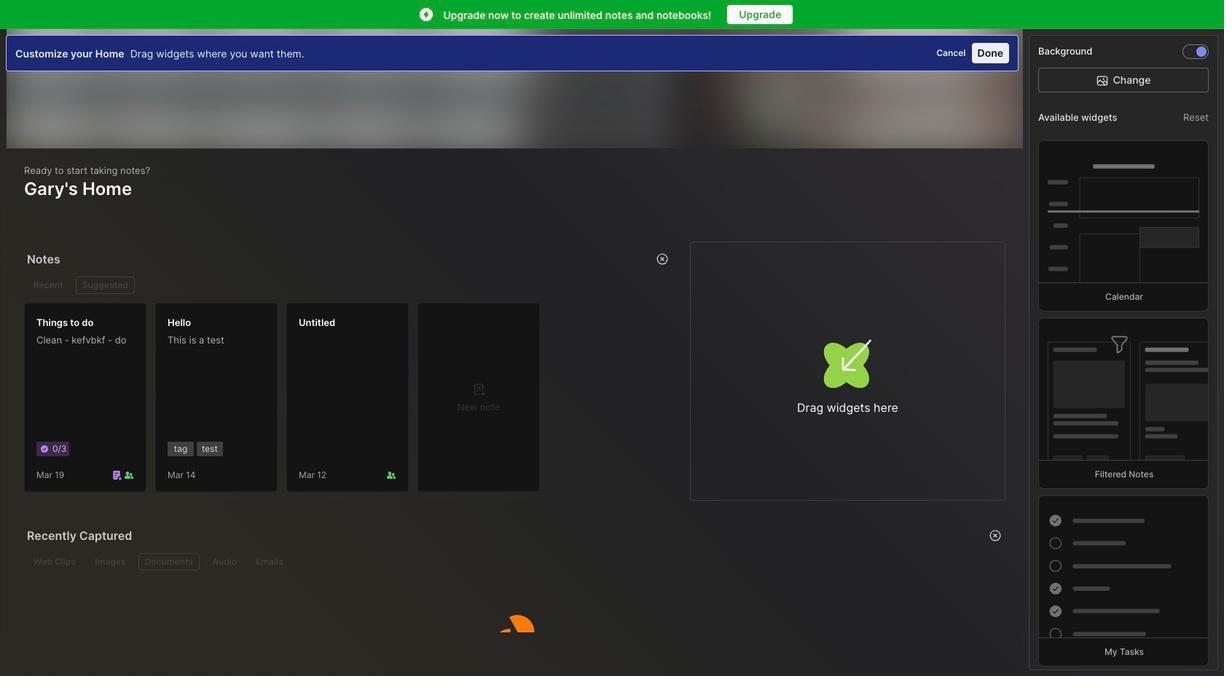 Task type: describe. For each thing, give the bounding box(es) containing it.
background image
[[1196, 47, 1207, 57]]



Task type: vqa. For each thing, say whether or not it's contained in the screenshot.
row group in the the notebooks element
no



